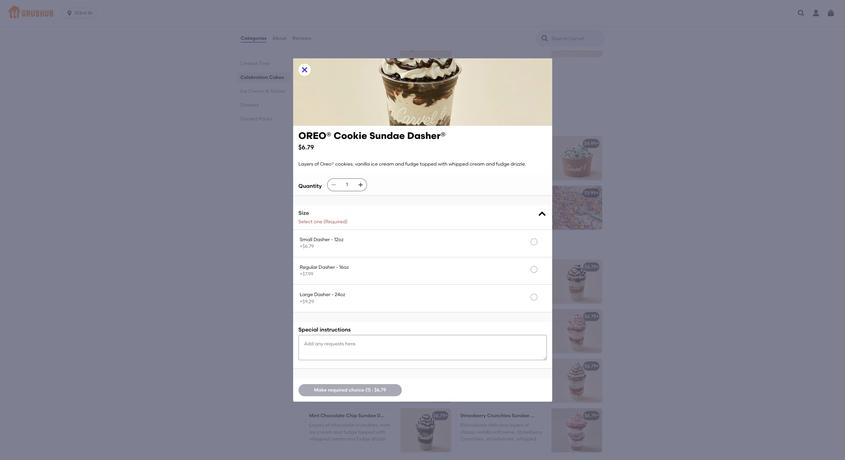 Task type: describe. For each thing, give the bounding box(es) containing it.
free
[[323, 214, 333, 219]]

pieces,
[[500, 373, 516, 379]]

dasher for large
[[314, 292, 330, 298]]

layers
[[510, 422, 523, 428]]

oreo® cookie sundae dasher® $6.79
[[298, 130, 446, 151]]

variety inside classic scooped ice cream in a variety of flavors
[[460, 157, 476, 163]]

2 vertical spatial butter
[[513, 281, 527, 286]]

ice inside layers of reese's® peanut butter cups, reese's® peanut butter sauce, vanilla ice cream and fudge topped with whipped cream and fudge drizzle.
[[476, 287, 483, 293]]

0 vertical spatial layers of oreo® cookies, vanilla ice cream and fudge topped with whipped cream and fudge drizzle.
[[298, 161, 526, 167]]

1 vertical spatial svg image
[[300, 66, 309, 74]]

with inside the layers of oreo® cookies, vanilla ice cream and fudge topped with whipped cream and fudge drizzle.
[[368, 281, 378, 286]]

number of your choice. we won't tell.  *candle style may vary button
[[456, 13, 602, 57]]

0 horizontal spatial dairy-
[[309, 207, 323, 212]]

(required)
[[324, 219, 348, 225]]

bananas foster sundae dasher®
[[309, 363, 384, 369]]

topped inside layers of fudge brownie bites, vanilla ice cream and hot fudge topped with whipped cream and fudge drizzle.
[[367, 330, 384, 336]]

number of your choice. we won't tell.  *candle style may vary
[[460, 27, 536, 40]]

categories
[[241, 35, 267, 41]]

the original soft serve™
[[309, 141, 365, 146]]

+ for fudge
[[445, 413, 448, 419]]

serve™ for the original soft serve™ that started it all. available in a variety of classic and seasonal flavors.
[[349, 150, 364, 156]]

layers for heath® sundae dasher® image
[[460, 373, 475, 379]]

st
[[88, 10, 92, 16]]

strawberry inside ridiculously delicious layers of classic vanilla soft serve, strawberry crunchies, strawberries, whipped cream, and more crunchies.
[[517, 429, 542, 435]]

$4.99 + for 'sorbet' image
[[433, 190, 448, 196]]

1 vertical spatial ice cream & sorbet
[[304, 120, 373, 129]]

scooped ice cream image
[[551, 136, 602, 180]]

24 candles to blow out. wish not included.  *candle style may vary
[[309, 27, 383, 40]]

0 vertical spatial your
[[309, 77, 319, 82]]

limited time
[[240, 61, 270, 66]]

1 vertical spatial cookies,
[[346, 274, 365, 279]]

0 vertical spatial oreo®
[[320, 161, 334, 167]]

+ for free
[[445, 190, 448, 196]]

1 horizontal spatial cup of toppings image
[[551, 186, 602, 230]]

with inside layers of chocolate crunchies, mint ice cream and fudge topped with whipped cream and fudge drizzle.
[[376, 429, 386, 435]]

of inside layers of fudge brownie bites, vanilla ice cream and hot fudge topped with whipped cream and fudge drizzle.
[[325, 323, 330, 329]]

$3.99 for the top cup of toppings image
[[433, 67, 445, 73]]

mint chocolate chip sundae dasher® image
[[400, 409, 451, 452]]

a sweet and fruity frozen treat that's dairy-free but full of flavor. (vegan & dairy-free dessert*)     *toppings may not be vegan or dairy-free
[[309, 200, 391, 226]]

vanilla inside layers of fudge brownie bites, vanilla ice cream and hot fudge topped with whipped cream and fudge drizzle.
[[378, 323, 393, 329]]

1 vertical spatial &
[[342, 120, 348, 129]]

$6.79 for layers of vanilla ice cream, strawberries and pound cake topped with whipped cream and strawberry drizzle.
[[585, 314, 596, 319]]

with inside layers of fudge brownie bites, vanilla ice cream and hot fudge topped with whipped cream and fudge drizzle.
[[309, 337, 319, 343]]

dasher for small
[[314, 237, 330, 243]]

with inside layers of heath® pieces, vanilla ice cream and caramel topped with whipped cream and caramel drizzle.
[[525, 380, 535, 385]]

of inside layers of reese's® peanut butter cups, reese's® peanut butter sauce, vanilla ice cream and fudge topped with whipped cream and fudge drizzle.
[[476, 274, 481, 279]]

:
[[372, 387, 373, 393]]

the for the original soft serve™
[[309, 141, 318, 146]]

choice for the top cup of toppings image
[[320, 77, 336, 82]]

$6.79 + for layers of vanilla ice cream, strawberries and pound cake topped with whipped cream and strawberry drizzle.
[[585, 314, 599, 319]]

frozen
[[351, 200, 365, 206]]

(vegan
[[370, 207, 387, 212]]

special
[[298, 327, 318, 333]]

may inside number of your choice. we won't tell.  *candle style may vary
[[500, 34, 510, 40]]

cream inside classic scooped ice cream in a variety of flavors
[[507, 150, 522, 156]]

whipped inside layers of heath® pieces, vanilla ice cream and caramel topped with whipped cream and caramel drizzle.
[[460, 387, 480, 392]]

0 horizontal spatial strawberry
[[460, 413, 486, 419]]

whipped inside ridiculously delicious layers of classic vanilla soft serve, strawberry crunchies, strawberries, whipped cream, and more crunchies.
[[516, 436, 536, 442]]

0 vertical spatial butter
[[500, 264, 514, 270]]

scooped
[[478, 150, 498, 156]]

delicious
[[488, 422, 509, 428]]

svg image inside 123rd st 'button'
[[66, 10, 73, 17]]

123rd st
[[74, 10, 92, 16]]

mint chocolate chip sundae dasher®
[[309, 413, 396, 419]]

0 vertical spatial peanut
[[482, 264, 499, 270]]

quantity
[[298, 183, 322, 189]]

fudge brownie sundae dasher® image
[[400, 309, 451, 353]]

make required choice (1) : $6.79
[[314, 387, 386, 393]]

layers for strawberry shortcake sundae dasher® image
[[460, 323, 475, 329]]

ice inside layers of heath® pieces, vanilla ice cream and caramel topped with whipped cream and caramel drizzle.
[[533, 373, 540, 379]]

24 candles to blow out. wish not included.  *candle style may vary button
[[305, 13, 451, 57]]

choice for rightmost cup of toppings image
[[471, 200, 487, 206]]

required
[[328, 387, 348, 393]]

about
[[272, 35, 287, 41]]

toppings. for rightmost cup of toppings image
[[507, 200, 528, 206]]

layers up quantity
[[298, 161, 313, 167]]

oreo® cookie sundae dasher® image
[[400, 260, 451, 304]]

reese's ® peanut butter sundae dasher® image
[[551, 260, 602, 304]]

+ for cake
[[596, 314, 599, 319]]

included.
[[309, 34, 330, 40]]

packs
[[259, 116, 272, 122]]

layers for fudge brownie sundae dasher® image
[[309, 323, 324, 329]]

standard candles image
[[400, 13, 451, 57]]

1 vertical spatial cup
[[460, 190, 470, 196]]

celebration cakes
[[240, 75, 284, 80]]

small
[[300, 237, 312, 243]]

24
[[309, 27, 315, 33]]

special instructions
[[298, 327, 351, 333]]

original for the original soft serve™
[[319, 141, 338, 146]]

of inside layers of chocolate crunchies, mint ice cream and fudge topped with whipped cream and fudge drizzle.
[[325, 422, 330, 428]]

sundae up 24oz
[[344, 264, 362, 270]]

to
[[335, 27, 340, 33]]

chocolate
[[321, 413, 345, 419]]

of inside layers of heath® pieces, vanilla ice cream and caramel topped with whipped cream and caramel drizzle.
[[476, 373, 481, 379]]

all.
[[313, 157, 320, 163]]

1 vertical spatial layers of oreo® cookies, vanilla ice cream and fudge topped with whipped cream and fudge drizzle.
[[309, 274, 389, 293]]

with inside layers of vanilla ice cream, strawberries and pound cake topped with whipped cream and strawberry drizzle.
[[478, 337, 488, 343]]

- for 16oz
[[336, 264, 338, 270]]

sundae up crunchies,
[[358, 413, 376, 419]]

1 horizontal spatial dairy-
[[346, 220, 360, 226]]

vanilla inside layers of vanilla ice cream, strawberries and pound cake topped with whipped cream and strawberry drizzle.
[[482, 323, 497, 329]]

topped inside layers of bananas, vanilla ice cream and caramel topped with whipped cream and caramel drizzle.
[[340, 380, 357, 385]]

cream inside layers of vanilla ice cream, strawberries and pound cake topped with whipped cream and strawberry drizzle.
[[510, 337, 525, 343]]

$6.79 + for layers of chocolate crunchies, mint ice cream and fudge topped with whipped cream and fudge drizzle.
[[433, 413, 448, 419]]

candles
[[316, 27, 334, 33]]

0 vertical spatial ice
[[240, 88, 247, 94]]

not inside a sweet and fruity frozen treat that's dairy-free but full of flavor. (vegan & dairy-free dessert*)     *toppings may not be vegan or dairy-free
[[309, 220, 317, 226]]

sundae up layers of heath® pieces, vanilla ice cream and caramel topped with whipped cream and caramel drizzle.
[[478, 363, 496, 369]]

1 horizontal spatial free
[[360, 220, 369, 226]]

layers for bananas foster sundae dasher® image
[[309, 373, 324, 379]]

oreo® inside the layers of oreo® cookies, vanilla ice cream and fudge topped with whipped cream and fudge drizzle.
[[331, 274, 345, 279]]

0 horizontal spatial cup
[[309, 67, 319, 73]]

size
[[298, 210, 309, 216]]

drizzle. inside layers of reese's® peanut butter cups, reese's® peanut butter sauce, vanilla ice cream and fudge topped with whipped cream and fudge drizzle.
[[460, 301, 476, 307]]

available
[[321, 157, 342, 163]]

crunchies,
[[355, 422, 379, 428]]

cream, inside ridiculously delicious layers of classic vanilla soft serve, strawberry crunchies, strawberries, whipped cream, and more crunchies.
[[460, 443, 477, 449]]

0 horizontal spatial free
[[323, 207, 332, 212]]

whipped inside layers of reese's® peanut butter cups, reese's® peanut butter sauce, vanilla ice cream and fudge topped with whipped cream and fudge drizzle.
[[471, 294, 491, 300]]

1 vertical spatial cream
[[316, 120, 341, 129]]

vanilla inside ridiculously delicious layers of classic vanilla soft serve, strawberry crunchies, strawberries, whipped cream, and more crunchies.
[[477, 429, 492, 435]]

strawberries,
[[486, 436, 515, 442]]

ridiculously delicious layers of classic vanilla soft serve, strawberry crunchies, strawberries, whipped cream, and more crunchies.
[[460, 422, 542, 449]]

vanilla down that
[[355, 161, 370, 167]]

ridiculously
[[460, 422, 487, 428]]

classic scooped ice cream in a variety of flavors
[[460, 150, 531, 163]]

Input item quantity number field
[[340, 179, 354, 191]]

$6.79 inside oreo® cookie sundae dasher® $6.79
[[298, 143, 314, 151]]

main navigation navigation
[[0, 0, 845, 26]]

$6.79 for layers of chocolate crunchies, mint ice cream and fudge topped with whipped cream and fudge drizzle.
[[433, 413, 445, 419]]

+ for butter
[[596, 264, 599, 270]]

vanilla inside layers of bananas, vanilla ice cream and caramel topped with whipped cream and caramel drizzle.
[[354, 373, 368, 379]]

a inside the original soft serve™ that started it all. available in a variety of classic and seasonal flavors.
[[348, 157, 351, 163]]

vanilla inside layers of heath® pieces, vanilla ice cream and caramel topped with whipped cream and caramel drizzle.
[[517, 373, 532, 379]]

hot
[[343, 330, 351, 336]]

0 vertical spatial dashers
[[240, 102, 259, 108]]

soft for the original soft serve™
[[339, 141, 348, 146]]

with inside layers of reese's® peanut butter cups, reese's® peanut butter sauce, vanilla ice cream and fudge topped with whipped cream and fudge drizzle.
[[460, 294, 470, 300]]

foster
[[331, 363, 345, 369]]

$6.79 + for layers of bananas, vanilla ice cream and caramel topped with whipped cream and caramel drizzle.
[[433, 363, 448, 369]]

strawberry shortcake sundae dasher® image
[[551, 309, 602, 353]]

16oz
[[339, 264, 349, 270]]

choice.
[[497, 27, 514, 33]]

bananas
[[309, 363, 330, 369]]

1 vertical spatial butter
[[520, 274, 534, 279]]

layers of chocolate crunchies, mint ice cream and fudge topped with whipped cream and fudge drizzle.
[[309, 422, 390, 442]]

sauce,
[[528, 281, 544, 286]]

about button
[[272, 26, 287, 51]]

0 vertical spatial cookies,
[[335, 161, 354, 167]]

and inside a sweet and fruity frozen treat that's dairy-free but full of flavor. (vegan & dairy-free dessert*)     *toppings may not be vegan or dairy-free
[[328, 200, 337, 206]]

0 horizontal spatial cream
[[248, 88, 264, 94]]

1 horizontal spatial sorbet
[[309, 190, 325, 196]]

sweet
[[314, 200, 327, 206]]

blow
[[341, 27, 352, 33]]

flavors
[[483, 157, 498, 163]]

layers of vanilla ice cream, strawberries and pound cake topped with whipped cream and strawberry drizzle.
[[460, 323, 535, 350]]

mint
[[380, 422, 390, 428]]

toppings. for the top cup of toppings image
[[355, 77, 377, 82]]

ice inside layers of chocolate crunchies, mint ice cream and fudge topped with whipped cream and fudge drizzle.
[[309, 429, 316, 435]]

ice inside layers of vanilla ice cream, strawberries and pound cake topped with whipped cream and strawberry drizzle.
[[498, 323, 505, 329]]

2 vertical spatial peanut
[[495, 281, 512, 286]]

dairy-
[[309, 214, 323, 219]]

whipped up +$9.29
[[309, 287, 329, 293]]

0 horizontal spatial cup of toppings
[[309, 67, 347, 73]]

$3.99 + for the top cup of toppings image
[[433, 67, 448, 73]]

$6.79 + for layers of reese's® peanut butter cups, reese's® peanut butter sauce, vanilla ice cream and fudge topped with whipped cream and fudge drizzle.
[[585, 264, 599, 270]]

may inside 24 candles to blow out. wish not included.  *candle style may vary
[[362, 34, 372, 40]]

instructions
[[320, 327, 351, 333]]

your
[[486, 27, 496, 33]]

whipped inside layers of bananas, vanilla ice cream and caramel topped with whipped cream and caramel drizzle.
[[369, 380, 388, 385]]

regular dasher - 16oz +$7.99
[[300, 264, 349, 277]]

1 vertical spatial cup of toppings
[[460, 190, 498, 196]]

heath® sundae dasher®
[[460, 363, 516, 369]]

drizzle. inside layers of bananas, vanilla ice cream and caramel topped with whipped cream and caramel drizzle.
[[356, 387, 371, 392]]

flavor.
[[355, 207, 369, 212]]

drizzle. inside layers of fudge brownie bites, vanilla ice cream and hot fudge topped with whipped cream and fudge drizzle.
[[309, 344, 325, 350]]

pound
[[500, 330, 515, 336]]

sundae up layers
[[512, 413, 529, 419]]

12oz
[[334, 237, 344, 243]]

strawberry
[[460, 344, 485, 350]]

Special instructions text field
[[298, 335, 547, 360]]

that's
[[379, 200, 391, 206]]

0 horizontal spatial ice cream & sorbet
[[240, 88, 285, 94]]

dessert packs
[[240, 116, 272, 122]]

seasonal
[[319, 164, 340, 170]]

vary inside number of your choice. we won't tell.  *candle style may vary
[[511, 34, 521, 40]]

serve,
[[503, 429, 516, 435]]

®
[[479, 264, 481, 270]]

whipped inside layers of fudge brownie bites, vanilla ice cream and hot fudge topped with whipped cream and fudge drizzle.
[[320, 337, 340, 343]]

vegan
[[325, 220, 339, 226]]

0 vertical spatial sorbet
[[270, 88, 285, 94]]

of inside layers of bananas, vanilla ice cream and caramel topped with whipped cream and caramel drizzle.
[[325, 373, 330, 379]]

vary inside 24 candles to blow out. wish not included.  *candle style may vary
[[373, 34, 383, 40]]

of inside ridiculously delicious layers of classic vanilla soft serve, strawberry crunchies, strawberries, whipped cream, and more crunchies.
[[524, 422, 529, 428]]

topped inside layers of vanilla ice cream, strawberries and pound cake topped with whipped cream and strawberry drizzle.
[[460, 337, 477, 343]]

cookie for oreo® cookie sundae dasher® $6.79
[[334, 130, 367, 141]]

soft
[[493, 429, 501, 435]]

1 horizontal spatial dashers
[[304, 244, 333, 252]]

topped inside layers of chocolate crunchies, mint ice cream and fudge topped with whipped cream and fudge drizzle.
[[358, 429, 375, 435]]

the original soft serve™ image
[[400, 136, 451, 180]]

drizzle. inside layers of vanilla ice cream, strawberries and pound cake topped with whipped cream and strawberry drizzle.
[[486, 344, 501, 350]]

+ for strawberry
[[596, 413, 599, 419]]

and inside ridiculously delicious layers of classic vanilla soft serve, strawberry crunchies, strawberries, whipped cream, and more crunchies.
[[478, 443, 487, 449]]

cream, inside layers of vanilla ice cream, strawberries and pound cake topped with whipped cream and strawberry drizzle.
[[506, 323, 522, 329]]

layers for the mint chocolate chip sundae dasher® image
[[309, 422, 324, 428]]



Task type: vqa. For each thing, say whether or not it's contained in the screenshot.


Task type: locate. For each thing, give the bounding box(es) containing it.
$6.79 for ridiculously delicious layers of classic vanilla soft serve, strawberry crunchies, strawberries, whipped cream, and more crunchies.
[[585, 413, 596, 419]]

0 horizontal spatial toppings
[[326, 67, 347, 73]]

2 vertical spatial sorbet
[[309, 190, 325, 196]]

1 vary from the left
[[373, 34, 383, 40]]

2 original from the top
[[319, 150, 337, 156]]

flavors.
[[341, 164, 357, 170]]

whipped
[[449, 161, 469, 167], [309, 287, 329, 293], [471, 294, 491, 300], [320, 337, 340, 343], [489, 337, 509, 343], [369, 380, 388, 385], [460, 387, 480, 392], [309, 436, 329, 442], [516, 436, 536, 442]]

svg image
[[66, 10, 73, 17], [300, 66, 309, 74], [358, 182, 363, 188]]

sundae up the started
[[369, 130, 405, 141]]

numbered candles image
[[551, 13, 602, 57]]

1 vertical spatial cookie
[[327, 264, 343, 270]]

$6.79 + for layers of heath® pieces, vanilla ice cream and caramel topped with whipped cream and caramel drizzle.
[[585, 363, 599, 369]]

the original soft serve™ that started it all. available in a variety of classic and seasonal flavors.
[[309, 150, 392, 170]]

your
[[309, 77, 319, 82], [460, 200, 470, 206]]

sorbet up oreo® cookie sundae dasher® $6.79
[[350, 120, 373, 129]]

vanilla inside layers of reese's® peanut butter cups, reese's® peanut butter sauce, vanilla ice cream and fudge topped with whipped cream and fudge drizzle.
[[460, 287, 475, 293]]

0 vertical spatial reese's®
[[482, 274, 502, 279]]

cream up the original soft serve™
[[316, 120, 341, 129]]

layers inside layers of vanilla ice cream, strawberries and pound cake topped with whipped cream and strawberry drizzle.
[[460, 323, 475, 329]]

layers of bananas, vanilla ice cream and caramel topped with whipped cream and caramel drizzle.
[[309, 373, 393, 392]]

1 *candle from the left
[[331, 34, 349, 40]]

2 the from the top
[[309, 150, 318, 156]]

oreo® up +$7.99
[[309, 264, 326, 270]]

dasher right large
[[314, 292, 330, 298]]

classic inside ridiculously delicious layers of classic vanilla soft serve, strawberry crunchies, strawberries, whipped cream, and more crunchies.
[[460, 429, 476, 435]]

1 vertical spatial $4.99
[[433, 190, 445, 196]]

that
[[365, 150, 375, 156]]

full
[[342, 207, 348, 212]]

2 vertical spatial -
[[332, 292, 334, 298]]

celebration
[[240, 75, 268, 80]]

one
[[314, 219, 322, 225]]

may down choice.
[[500, 34, 510, 40]]

reese's® down reese's ® peanut butter sundae dasher®
[[482, 274, 502, 279]]

$3.99 +
[[433, 67, 448, 73], [584, 190, 599, 196]]

1 horizontal spatial your
[[460, 200, 470, 206]]

& down celebration cakes
[[266, 88, 269, 94]]

dessert
[[240, 116, 258, 122]]

small dasher - 12oz +$6.79
[[300, 237, 344, 249]]

layers inside the layers of oreo® cookies, vanilla ice cream and fudge topped with whipped cream and fudge drizzle.
[[309, 274, 324, 279]]

1 vertical spatial reese's®
[[475, 281, 494, 286]]

2 variety from the left
[[460, 157, 476, 163]]

topped
[[420, 161, 437, 167], [350, 281, 367, 286], [525, 287, 542, 293], [367, 330, 384, 336], [460, 337, 477, 343], [340, 380, 357, 385], [507, 380, 524, 385], [358, 429, 375, 435]]

reviews
[[292, 35, 311, 41]]

0 vertical spatial cream,
[[506, 323, 522, 329]]

chip
[[346, 413, 357, 419]]

layers down +$9.29
[[309, 323, 324, 329]]

heath® sundae dasher® image
[[551, 359, 602, 403]]

1 horizontal spatial cup
[[460, 190, 470, 196]]

cream, up pound
[[506, 323, 522, 329]]

layers inside layers of heath® pieces, vanilla ice cream and caramel topped with whipped cream and caramel drizzle.
[[460, 373, 475, 379]]

2 vertical spatial svg image
[[358, 182, 363, 188]]

topped inside layers of heath® pieces, vanilla ice cream and caramel topped with whipped cream and caramel drizzle.
[[507, 380, 524, 385]]

mint
[[309, 413, 319, 419]]

style down out.
[[350, 34, 361, 40]]

strawberry up ridiculously
[[460, 413, 486, 419]]

0 vertical spatial ice cream & sorbet
[[240, 88, 285, 94]]

layers of oreo® cookies, vanilla ice cream and fudge topped with whipped cream and fudge drizzle. down oreo® cookie sundae dasher®
[[309, 274, 389, 293]]

oreo® down 16oz
[[331, 274, 345, 279]]

with inside layers of bananas, vanilla ice cream and caramel topped with whipped cream and caramel drizzle.
[[358, 380, 367, 385]]

layers down heath® sundae dasher®
[[460, 373, 475, 379]]

whipped up crunchies.
[[516, 436, 536, 442]]

whipped down heath® sundae dasher®
[[460, 387, 480, 392]]

of inside the original soft serve™ that started it all. available in a variety of classic and seasonal flavors.
[[369, 157, 374, 163]]

1 vertical spatial dashers
[[304, 244, 333, 252]]

0 vertical spatial in
[[523, 150, 527, 156]]

of inside number of your choice. we won't tell.  *candle style may vary
[[480, 27, 485, 33]]

0 vertical spatial toppings
[[326, 67, 347, 73]]

drizzle. inside layers of heath® pieces, vanilla ice cream and caramel topped with whipped cream and caramel drizzle.
[[528, 387, 544, 392]]

svg image
[[797, 9, 805, 17], [827, 9, 835, 17], [331, 182, 336, 188], [537, 210, 547, 219]]

1 vertical spatial strawberry
[[517, 429, 542, 435]]

topped inside layers of reese's® peanut butter cups, reese's® peanut butter sauce, vanilla ice cream and fudge topped with whipped cream and fudge drizzle.
[[525, 287, 542, 293]]

*toppings
[[356, 214, 379, 219]]

extra
[[343, 77, 354, 82], [494, 200, 505, 206]]

strawberries
[[460, 330, 489, 336]]

1 vertical spatial ice
[[304, 120, 315, 129]]

sundae up sauce, on the right bottom of page
[[515, 264, 533, 270]]

variety down classic
[[460, 157, 476, 163]]

0 vertical spatial choice
[[320, 77, 336, 82]]

original for the original soft serve™ that started it all. available in a variety of classic and seasonal flavors.
[[319, 150, 337, 156]]

0 vertical spatial free
[[323, 207, 332, 212]]

layers inside layers of chocolate crunchies, mint ice cream and fudge topped with whipped cream and fudge drizzle.
[[309, 422, 324, 428]]

ice inside layers of fudge brownie bites, vanilla ice cream and hot fudge topped with whipped cream and fudge drizzle.
[[309, 330, 316, 336]]

1 horizontal spatial in
[[523, 150, 527, 156]]

out.
[[353, 27, 362, 33]]

of inside a sweet and fruity frozen treat that's dairy-free but full of flavor. (vegan & dairy-free dessert*)     *toppings may not be vegan or dairy-free
[[350, 207, 354, 212]]

cookies, up input item quantity number field
[[335, 161, 354, 167]]

1 vertical spatial in
[[343, 157, 347, 163]]

0 horizontal spatial variety
[[353, 157, 368, 163]]

we
[[515, 27, 522, 33]]

strawberry crunchies sundae dasher®
[[460, 413, 550, 419]]

0 horizontal spatial choice
[[320, 77, 336, 82]]

dasher for regular
[[319, 264, 335, 270]]

whipped up :
[[369, 380, 388, 385]]

dessert*)
[[334, 214, 355, 219]]

svg image left "123rd"
[[66, 10, 73, 17]]

style inside number of your choice. we won't tell.  *candle style may vary
[[489, 34, 499, 40]]

sundae inside oreo® cookie sundae dasher® $6.79
[[369, 130, 405, 141]]

+$7.99
[[300, 271, 313, 277]]

1 vertical spatial sorbet
[[350, 120, 373, 129]]

drizzle. inside layers of chocolate crunchies, mint ice cream and fudge topped with whipped cream and fudge drizzle.
[[371, 436, 387, 442]]

free up free
[[323, 207, 332, 212]]

the
[[309, 141, 318, 146], [309, 150, 318, 156]]

butter left sauce, on the right bottom of page
[[513, 281, 527, 286]]

soft for the original soft serve™ that started it all. available in a variety of classic and seasonal flavors.
[[338, 150, 347, 156]]

vanilla right bites,
[[378, 323, 393, 329]]

reese's
[[460, 264, 477, 270]]

0 vertical spatial cup of toppings image
[[400, 63, 451, 107]]

the inside the original soft serve™ that started it all. available in a variety of classic and seasonal flavors.
[[309, 150, 318, 156]]

whipped down pound
[[489, 337, 509, 343]]

1 horizontal spatial $3.99 +
[[584, 190, 599, 196]]

$4.99 for scooped ice cream image
[[584, 141, 596, 146]]

2 *candle from the left
[[469, 34, 487, 40]]

1 vertical spatial soft
[[338, 150, 347, 156]]

bananas,
[[331, 373, 352, 379]]

ice cream & sorbet
[[240, 88, 285, 94], [304, 120, 373, 129]]

variety inside the original soft serve™ that started it all. available in a variety of classic and seasonal flavors.
[[353, 157, 368, 163]]

in inside the original soft serve™ that started it all. available in a variety of classic and seasonal flavors.
[[343, 157, 347, 163]]

cream down celebration
[[248, 88, 264, 94]]

*candle down to
[[331, 34, 349, 40]]

ice cream & sorbet up the original soft serve™
[[304, 120, 373, 129]]

sorbet down cakes on the top
[[270, 88, 285, 94]]

dashers
[[240, 102, 259, 108], [304, 244, 333, 252]]

search icon image
[[541, 34, 549, 43]]

vanilla inside the layers of oreo® cookies, vanilla ice cream and fudge topped with whipped cream and fudge drizzle.
[[366, 274, 381, 279]]

whipped down cups, at right
[[471, 294, 491, 300]]

style down your
[[489, 34, 499, 40]]

vanilla down oreo® cookie sundae dasher®
[[366, 274, 381, 279]]

0 vertical spatial the
[[309, 141, 318, 146]]

reviews button
[[292, 26, 311, 51]]

vary down we at the top of page
[[511, 34, 521, 40]]

soft down the original soft serve™
[[338, 150, 347, 156]]

strawberry down layers
[[517, 429, 542, 435]]

vanilla down ridiculously
[[477, 429, 492, 435]]

layers for oreo® cookie sundae dasher® image
[[309, 274, 324, 279]]

and inside the original soft serve™ that started it all. available in a variety of classic and seasonal flavors.
[[309, 164, 318, 170]]

0 horizontal spatial $3.99
[[433, 67, 445, 73]]

oreo® up "all."
[[298, 130, 331, 141]]

1 vertical spatial the
[[309, 150, 318, 156]]

wish
[[363, 27, 374, 33]]

0 horizontal spatial your choice of extra toppings.
[[309, 77, 377, 82]]

cookies,
[[335, 161, 354, 167], [346, 274, 365, 279]]

limited
[[240, 61, 258, 66]]

soft inside the original soft serve™ that started it all. available in a variety of classic and seasonal flavors.
[[338, 150, 347, 156]]

0 vertical spatial strawberry
[[460, 413, 486, 419]]

1 the from the top
[[309, 141, 318, 146]]

1 vertical spatial serve™
[[349, 150, 364, 156]]

0 vertical spatial serve™
[[349, 141, 365, 146]]

svg image down reviews 'button'
[[300, 66, 309, 74]]

vanilla up (1)
[[354, 373, 368, 379]]

0 horizontal spatial cream,
[[460, 443, 477, 449]]

extra for the top cup of toppings image
[[343, 77, 354, 82]]

dasher
[[314, 237, 330, 243], [319, 264, 335, 270], [314, 292, 330, 298]]

a inside classic scooped ice cream in a variety of flavors
[[528, 150, 531, 156]]

*candle inside number of your choice. we won't tell.  *candle style may vary
[[469, 34, 487, 40]]

$3.99 + for rightmost cup of toppings image
[[584, 190, 599, 196]]

1 horizontal spatial ice
[[304, 120, 315, 129]]

dairy- up dairy- on the left top
[[309, 207, 323, 212]]

butter up sauce, on the right bottom of page
[[520, 274, 534, 279]]

tell.
[[460, 34, 468, 40]]

svg image right input item quantity number field
[[358, 182, 363, 188]]

cookie for oreo® cookie sundae dasher®
[[327, 264, 343, 270]]

1 horizontal spatial $4.99 +
[[584, 141, 599, 146]]

chocolate
[[331, 422, 354, 428]]

reese's®
[[482, 274, 502, 279], [475, 281, 494, 286]]

extra for rightmost cup of toppings image
[[494, 200, 505, 206]]

1 vertical spatial cup of toppings image
[[551, 186, 602, 230]]

$6.79 for layers of bananas, vanilla ice cream and caramel topped with whipped cream and caramel drizzle.
[[433, 363, 445, 369]]

1 horizontal spatial may
[[380, 214, 391, 219]]

vanilla down cups, at right
[[460, 287, 475, 293]]

- for 12oz
[[331, 237, 333, 243]]

vanilla right pieces,
[[517, 373, 532, 379]]

cookies, down oreo® cookie sundae dasher®
[[346, 274, 365, 279]]

the for the original soft serve™ that started it all. available in a variety of classic and seasonal flavors.
[[309, 150, 318, 156]]

- left 24oz
[[332, 292, 334, 298]]

- for 24oz
[[332, 292, 334, 298]]

layers up cups, at right
[[460, 274, 475, 279]]

layers of oreo® cookies, vanilla ice cream and fudge topped with whipped cream and fudge drizzle. down the started
[[298, 161, 526, 167]]

classic inside the original soft serve™ that started it all. available in a variety of classic and seasonal flavors.
[[375, 157, 390, 163]]

in
[[523, 150, 527, 156], [343, 157, 347, 163]]

(1)
[[365, 387, 371, 393]]

butter up layers of reese's® peanut butter cups, reese's® peanut butter sauce, vanilla ice cream and fudge topped with whipped cream and fudge drizzle.
[[500, 264, 514, 270]]

$6.79 + for ridiculously delicious layers of classic vanilla soft serve, strawberry crunchies, strawberries, whipped cream, and more crunchies.
[[585, 413, 599, 419]]

brownie
[[345, 323, 364, 329]]

sundae up bananas,
[[346, 363, 364, 369]]

serve™ left that
[[349, 150, 364, 156]]

dasher inside regular dasher - 16oz +$7.99
[[319, 264, 335, 270]]

whipped inside layers of vanilla ice cream, strawberries and pound cake topped with whipped cream and strawberry drizzle.
[[489, 337, 509, 343]]

strawberry
[[460, 413, 486, 419], [517, 429, 542, 435]]

heath® down heath® sundae dasher®
[[482, 373, 499, 379]]

0 horizontal spatial $4.99 +
[[433, 190, 448, 196]]

1 vertical spatial heath®
[[482, 373, 499, 379]]

1 vertical spatial $4.99 +
[[433, 190, 448, 196]]

- left 16oz
[[336, 264, 338, 270]]

classic down the started
[[375, 157, 390, 163]]

cookie right regular
[[327, 264, 343, 270]]

layers of fudge brownie bites, vanilla ice cream and hot fudge topped with whipped cream and fudge drizzle.
[[309, 323, 393, 350]]

ice down celebration
[[240, 88, 247, 94]]

fudge
[[405, 161, 419, 167], [496, 161, 510, 167], [336, 281, 349, 286], [357, 287, 370, 293], [511, 287, 524, 293], [519, 294, 532, 300], [331, 323, 344, 329], [352, 330, 366, 336], [367, 337, 381, 343], [343, 429, 357, 435], [357, 436, 370, 442]]

1 horizontal spatial toppings
[[477, 190, 498, 196]]

layers down bananas
[[309, 373, 324, 379]]

layers up strawberries
[[460, 323, 475, 329]]

layers of oreo® cookies, vanilla ice cream and fudge topped with whipped cream and fudge drizzle.
[[298, 161, 526, 167], [309, 274, 389, 293]]

layers down 'mint'
[[309, 422, 324, 428]]

123rd st button
[[62, 8, 99, 19]]

1 vertical spatial peanut
[[503, 274, 519, 279]]

layers inside layers of fudge brownie bites, vanilla ice cream and hot fudge topped with whipped cream and fudge drizzle.
[[309, 323, 324, 329]]

2 horizontal spatial svg image
[[358, 182, 363, 188]]

vary
[[373, 34, 383, 40], [511, 34, 521, 40]]

cookie up the original soft serve™ that started it all. available in a variety of classic and seasonal flavors.
[[334, 130, 367, 141]]

select
[[298, 219, 313, 225]]

reese's® down ® on the bottom of page
[[475, 281, 494, 286]]

1 horizontal spatial extra
[[494, 200, 505, 206]]

classic up crunchies,
[[460, 429, 476, 435]]

1 horizontal spatial your choice of extra toppings.
[[460, 200, 528, 206]]

regular
[[300, 264, 318, 270]]

original inside the original soft serve™ that started it all. available in a variety of classic and seasonal flavors.
[[319, 150, 337, 156]]

- left 12oz
[[331, 237, 333, 243]]

reese's ® peanut butter sundae dasher®
[[460, 264, 553, 270]]

ice inside layers of bananas, vanilla ice cream and caramel topped with whipped cream and caramel drizzle.
[[370, 373, 376, 379]]

not down dairy- on the left top
[[309, 220, 317, 226]]

layers inside layers of reese's® peanut butter cups, reese's® peanut butter sauce, vanilla ice cream and fudge topped with whipped cream and fudge drizzle.
[[460, 274, 475, 279]]

-
[[331, 237, 333, 243], [336, 264, 338, 270], [332, 292, 334, 298]]

toppings for the top cup of toppings image
[[326, 67, 347, 73]]

heath® inside layers of heath® pieces, vanilla ice cream and caramel topped with whipped cream and caramel drizzle.
[[482, 373, 499, 379]]

cups,
[[460, 281, 474, 286]]

classic
[[375, 157, 390, 163], [460, 429, 476, 435]]

0 vertical spatial classic
[[375, 157, 390, 163]]

dashers down small at left bottom
[[304, 244, 333, 252]]

dasher® inside oreo® cookie sundae dasher® $6.79
[[407, 130, 446, 141]]

0 vertical spatial -
[[331, 237, 333, 243]]

fruity
[[339, 200, 350, 206]]

0 vertical spatial original
[[319, 141, 338, 146]]

$4.99 + for scooped ice cream image
[[584, 141, 599, 146]]

oreo® inside oreo® cookie sundae dasher® $6.79
[[298, 130, 331, 141]]

1 horizontal spatial svg image
[[300, 66, 309, 74]]

0 vertical spatial toppings.
[[355, 77, 377, 82]]

may
[[362, 34, 372, 40], [500, 34, 510, 40], [380, 214, 391, 219]]

not right the wish
[[375, 27, 382, 33]]

- inside small dasher - 12oz +$6.79
[[331, 237, 333, 243]]

0 vertical spatial heath®
[[460, 363, 477, 369]]

layers of heath® pieces, vanilla ice cream and caramel topped with whipped cream and caramel drizzle.
[[460, 373, 544, 392]]

in inside classic scooped ice cream in a variety of flavors
[[523, 150, 527, 156]]

0 horizontal spatial cup of toppings image
[[400, 63, 451, 107]]

*candle down number
[[469, 34, 487, 40]]

cream,
[[506, 323, 522, 329], [460, 443, 477, 449]]

dasher left 16oz
[[319, 264, 335, 270]]

+
[[445, 67, 448, 73], [596, 141, 599, 146], [445, 190, 448, 196], [596, 190, 599, 196], [596, 264, 599, 270], [596, 314, 599, 319], [445, 363, 448, 369], [596, 363, 599, 369], [445, 413, 448, 419], [596, 413, 599, 419]]

ice up the original soft serve™
[[304, 120, 315, 129]]

may inside a sweet and fruity frozen treat that's dairy-free but full of flavor. (vegan & dairy-free dessert*)     *toppings may not be vegan or dairy-free
[[380, 214, 391, 219]]

vanilla up strawberries
[[482, 323, 497, 329]]

toppings
[[326, 67, 347, 73], [477, 190, 498, 196]]

cake
[[516, 330, 527, 336]]

2 horizontal spatial sorbet
[[350, 120, 373, 129]]

& down that's
[[388, 207, 391, 212]]

2 horizontal spatial choice
[[471, 200, 487, 206]]

dairy- right or
[[346, 220, 360, 226]]

layers inside layers of bananas, vanilla ice cream and caramel topped with whipped cream and caramel drizzle.
[[309, 373, 324, 379]]

with
[[438, 161, 447, 167], [368, 281, 378, 286], [460, 294, 470, 300], [309, 337, 319, 343], [478, 337, 488, 343], [358, 380, 367, 385], [525, 380, 535, 385], [376, 429, 386, 435]]

2 vary from the left
[[511, 34, 521, 40]]

1 style from the left
[[350, 34, 361, 40]]

size select one (required)
[[298, 210, 348, 225]]

ice cream & sorbet down celebration cakes
[[240, 88, 285, 94]]

serve™ inside the original soft serve™ that started it all. available in a variety of classic and seasonal flavors.
[[349, 150, 364, 156]]

dasher right small at left bottom
[[314, 237, 330, 243]]

$3.99 for rightmost cup of toppings image
[[584, 190, 596, 196]]

crunchies
[[487, 413, 511, 419]]

sorbet image
[[400, 186, 451, 230]]

1 vertical spatial classic
[[460, 429, 476, 435]]

1 horizontal spatial $3.99
[[584, 190, 596, 196]]

0 horizontal spatial classic
[[375, 157, 390, 163]]

2 vertical spatial dasher
[[314, 292, 330, 298]]

*candle inside 24 candles to blow out. wish not included.  *candle style may vary
[[331, 34, 349, 40]]

variety down that
[[353, 157, 368, 163]]

1 horizontal spatial vary
[[511, 34, 521, 40]]

cream, down crunchies,
[[460, 443, 477, 449]]

1 vertical spatial $3.99 +
[[584, 190, 599, 196]]

+ for topped
[[445, 363, 448, 369]]

0 vertical spatial extra
[[343, 77, 354, 82]]

cup of toppings image
[[400, 63, 451, 107], [551, 186, 602, 230]]

bananas foster sundae dasher® image
[[400, 359, 451, 403]]

+ for caramel
[[596, 363, 599, 369]]

1 horizontal spatial *candle
[[469, 34, 487, 40]]

1 original from the top
[[319, 141, 338, 146]]

dashers up the dessert
[[240, 102, 259, 108]]

0 vertical spatial $3.99 +
[[433, 67, 448, 73]]

$4.99
[[584, 141, 596, 146], [433, 190, 445, 196]]

1 variety from the left
[[353, 157, 368, 163]]

1 horizontal spatial not
[[375, 27, 382, 33]]

1 horizontal spatial variety
[[460, 157, 476, 163]]

0 vertical spatial cream
[[248, 88, 264, 94]]

1 vertical spatial free
[[360, 220, 369, 226]]

oreo® cookie sundae dasher®
[[309, 264, 382, 270]]

of inside classic scooped ice cream in a variety of flavors
[[477, 157, 482, 163]]

$6.79 for layers of reese's® peanut butter cups, reese's® peanut butter sauce, vanilla ice cream and fudge topped with whipped cream and fudge drizzle.
[[585, 264, 596, 270]]

layers down regular
[[309, 274, 324, 279]]

& up the original soft serve™
[[342, 120, 348, 129]]

vary down the wish
[[373, 34, 383, 40]]

oreo® right "all."
[[320, 161, 334, 167]]

Search Carvel search field
[[551, 35, 602, 42]]

1 vertical spatial your choice of extra toppings.
[[460, 200, 528, 206]]

or
[[340, 220, 345, 226]]

caramel
[[319, 380, 339, 385], [487, 380, 506, 385], [336, 387, 355, 392], [508, 387, 527, 392]]

of inside layers of vanilla ice cream, strawberries and pound cake topped with whipped cream and strawberry drizzle.
[[476, 323, 481, 329]]

large
[[300, 292, 313, 298]]

whipped down 'mint'
[[309, 436, 329, 442]]

soft up the original soft serve™ that started it all. available in a variety of classic and seasonal flavors.
[[339, 141, 348, 146]]

toppings for rightmost cup of toppings image
[[477, 190, 498, 196]]

$6.79 for layers of heath® pieces, vanilla ice cream and caramel topped with whipped cream and caramel drizzle.
[[585, 363, 596, 369]]

more
[[488, 443, 500, 449]]

categories button
[[240, 26, 267, 51]]

whipped down classic
[[449, 161, 469, 167]]

*candle
[[331, 34, 349, 40], [469, 34, 487, 40]]

1 horizontal spatial style
[[489, 34, 499, 40]]

ice inside classic scooped ice cream in a variety of flavors
[[499, 150, 506, 156]]

dasher inside large dasher - 24oz +$9.29
[[314, 292, 330, 298]]

0 horizontal spatial dashers
[[240, 102, 259, 108]]

soft
[[339, 141, 348, 146], [338, 150, 347, 156]]

sorbet down quantity
[[309, 190, 325, 196]]

whipped down instructions
[[320, 337, 340, 343]]

style inside 24 candles to blow out. wish not included.  *candle style may vary
[[350, 34, 361, 40]]

dasher inside small dasher - 12oz +$6.79
[[314, 237, 330, 243]]

$4.99 for 'sorbet' image
[[433, 190, 445, 196]]

1 horizontal spatial cream
[[316, 120, 341, 129]]

1 vertical spatial dasher
[[319, 264, 335, 270]]

0 vertical spatial &
[[266, 88, 269, 94]]

oreo® for oreo® cookie sundae dasher® $6.79
[[298, 130, 331, 141]]

0 vertical spatial not
[[375, 27, 382, 33]]

2 style from the left
[[489, 34, 499, 40]]

serve™ up the original soft serve™ that started it all. available in a variety of classic and seasonal flavors.
[[349, 141, 365, 146]]

not inside 24 candles to blow out. wish not included.  *candle style may vary
[[375, 27, 382, 33]]

whipped inside layers of chocolate crunchies, mint ice cream and fudge topped with whipped cream and fudge drizzle.
[[309, 436, 329, 442]]

1 vertical spatial toppings.
[[507, 200, 528, 206]]

heath® down strawberry on the right
[[460, 363, 477, 369]]

0 vertical spatial oreo®
[[298, 130, 331, 141]]

cream
[[507, 150, 522, 156], [379, 161, 394, 167], [470, 161, 485, 167], [309, 281, 324, 286], [330, 287, 345, 293], [484, 287, 499, 293], [492, 294, 507, 300], [317, 330, 332, 336], [341, 337, 356, 343], [510, 337, 525, 343], [378, 373, 393, 379], [460, 380, 475, 385], [309, 387, 324, 392], [481, 387, 496, 392], [317, 429, 332, 435], [330, 436, 345, 442]]

serve™ for the original soft serve™
[[349, 141, 365, 146]]

layers for reese's ® peanut butter sundae dasher® image
[[460, 274, 475, 279]]

strawberry crunchies sundae dasher® image
[[551, 409, 602, 452]]

toppings.
[[355, 77, 377, 82], [507, 200, 528, 206]]

free down *toppings
[[360, 220, 369, 226]]

oreo® for oreo® cookie sundae dasher®
[[309, 264, 326, 270]]

may down (vegan
[[380, 214, 391, 219]]

0 vertical spatial dairy-
[[309, 207, 323, 212]]

it
[[309, 157, 312, 163]]

2 vertical spatial choice
[[349, 387, 364, 393]]

1 horizontal spatial cream,
[[506, 323, 522, 329]]

sundae
[[369, 130, 405, 141], [344, 264, 362, 270], [515, 264, 533, 270], [346, 363, 364, 369], [478, 363, 496, 369], [358, 413, 376, 419], [512, 413, 529, 419]]

but
[[333, 207, 341, 212]]

1 vertical spatial dairy-
[[346, 220, 360, 226]]

& inside a sweet and fruity frozen treat that's dairy-free but full of flavor. (vegan & dairy-free dessert*)     *toppings may not be vegan or dairy-free
[[388, 207, 391, 212]]

0 horizontal spatial svg image
[[66, 10, 73, 17]]

0 horizontal spatial $3.99 +
[[433, 67, 448, 73]]

1 vertical spatial your
[[460, 200, 470, 206]]

of
[[480, 27, 485, 33], [320, 67, 325, 73], [337, 77, 341, 82], [369, 157, 374, 163], [477, 157, 482, 163], [314, 161, 319, 167], [471, 190, 476, 196], [488, 200, 493, 206], [350, 207, 354, 212], [325, 274, 330, 279], [476, 274, 481, 279], [325, 323, 330, 329], [476, 323, 481, 329], [325, 373, 330, 379], [476, 373, 481, 379], [325, 422, 330, 428], [524, 422, 529, 428]]

may down the wish
[[362, 34, 372, 40]]

- inside large dasher - 24oz +$9.29
[[332, 292, 334, 298]]

- inside regular dasher - 16oz +$7.99
[[336, 264, 338, 270]]

0 vertical spatial $4.99 +
[[584, 141, 599, 146]]

cup
[[309, 67, 319, 73], [460, 190, 470, 196]]



